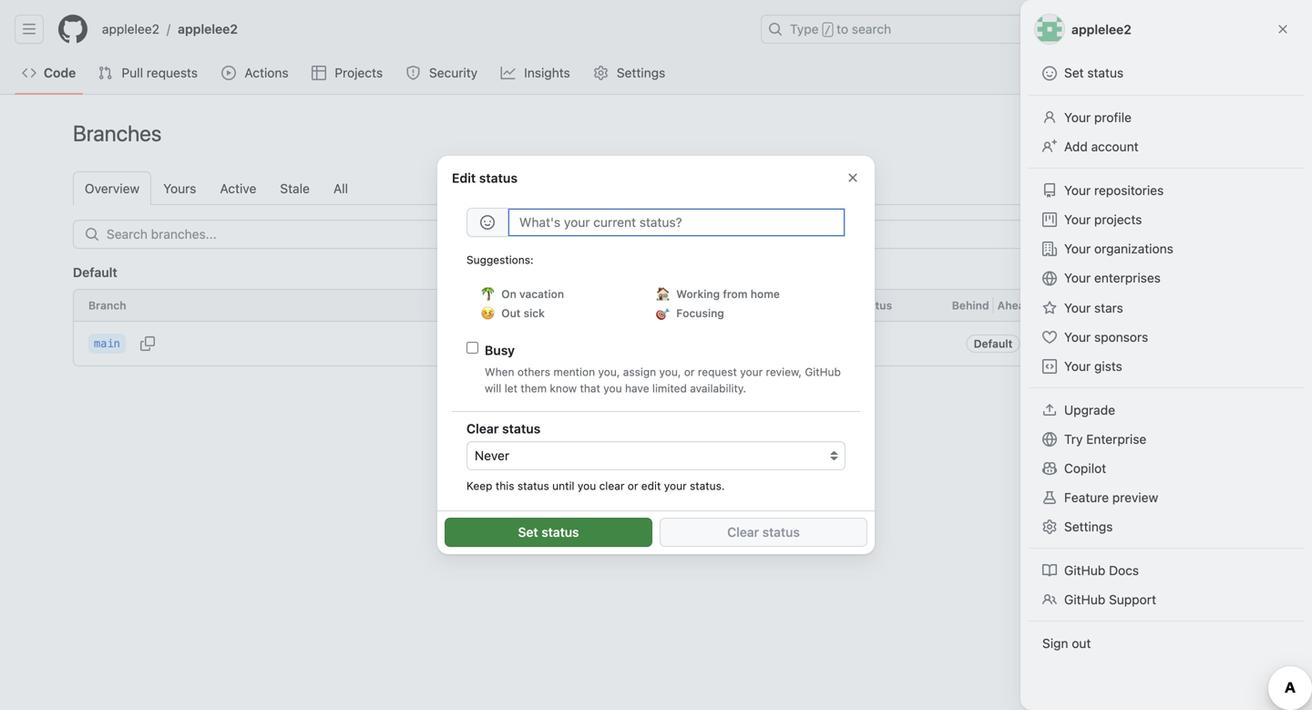 Task type: locate. For each thing, give the bounding box(es) containing it.
keep this status until you clear or edit your status.
[[467, 480, 725, 493]]

settings link right insights
[[587, 59, 674, 87]]

1 vertical spatial default
[[974, 337, 1013, 350]]

updated
[[658, 299, 704, 312]]

0 horizontal spatial default
[[73, 265, 117, 280]]

1 vertical spatial clear
[[728, 525, 759, 540]]

pull inside pull request column header
[[1073, 299, 1093, 312]]

you,
[[599, 365, 620, 378], [660, 365, 681, 378]]

your left review,
[[741, 365, 763, 378]]

when
[[485, 365, 515, 378]]

out
[[502, 307, 521, 319]]

/ inside applelee2 / applelee2
[[167, 21, 171, 36]]

/ inside type / to search
[[825, 24, 831, 36]]

set status
[[1065, 65, 1124, 80], [518, 525, 579, 540]]

applelee2 up your profile on the top right
[[1072, 22, 1132, 37]]

feature
[[1065, 490, 1110, 505]]

dialog
[[0, 0, 1313, 710]]

all link
[[322, 171, 360, 205]]

github docs
[[1065, 563, 1140, 578]]

cell down your enterprises link
[[1176, 322, 1240, 367]]

cell
[[647, 322, 811, 367], [811, 322, 925, 367], [1062, 322, 1176, 367], [1176, 322, 1240, 367]]

or left edit
[[628, 480, 639, 493]]

row
[[73, 289, 1240, 322], [73, 322, 1240, 367]]

0 vertical spatial or
[[685, 365, 695, 378]]

github for github support
[[1065, 592, 1106, 607]]

ahead
[[998, 299, 1032, 312]]

1 horizontal spatial /
[[825, 24, 831, 36]]

/ for applelee2
[[167, 21, 171, 36]]

clear inside button
[[728, 525, 759, 540]]

set inside edit status dialog
[[518, 525, 539, 540]]

0 vertical spatial settings link
[[587, 59, 674, 87]]

tab list
[[73, 171, 1240, 205]]

0 horizontal spatial clear
[[467, 421, 499, 436]]

1 vertical spatial github
[[1065, 563, 1106, 578]]

5 your from the top
[[1065, 270, 1091, 285]]

0 horizontal spatial clear status
[[467, 421, 541, 436]]

1 vertical spatial or
[[628, 480, 639, 493]]

🌴
[[481, 285, 495, 303]]

2 your from the top
[[1065, 183, 1091, 198]]

cell down check status
[[811, 322, 925, 367]]

/ left to
[[825, 24, 831, 36]]

copy branch name to clipboard image
[[140, 336, 155, 351]]

cell down focusing
[[647, 322, 811, 367]]

6 your from the top
[[1065, 300, 1091, 315]]

0 horizontal spatial request
[[698, 365, 737, 378]]

1 vertical spatial settings link
[[1036, 512, 1298, 542]]

your up your projects
[[1065, 183, 1091, 198]]

set status down until
[[518, 525, 579, 540]]

your for your enterprises
[[1065, 270, 1091, 285]]

status inside button
[[763, 525, 800, 540]]

insights
[[524, 65, 571, 80]]

0 vertical spatial you
[[604, 382, 622, 395]]

cell down stars
[[1062, 322, 1176, 367]]

applelee2 up "pull requests" link
[[102, 21, 160, 36]]

2 you, from the left
[[660, 365, 681, 378]]

1 horizontal spatial set status button
[[1036, 58, 1298, 88]]

1 horizontal spatial default
[[974, 337, 1013, 350]]

default down behind ahead
[[974, 337, 1013, 350]]

repositories
[[1095, 183, 1164, 198]]

github support
[[1065, 592, 1157, 607]]

1 applelee2 from the left
[[102, 21, 160, 36]]

updated column header
[[647, 289, 811, 322]]

github right review,
[[805, 365, 841, 378]]

github inside github docs link
[[1065, 563, 1106, 578]]

0 vertical spatial your
[[741, 365, 763, 378]]

that
[[580, 382, 601, 395]]

busy when others mention you, assign you, or request your review,           github will let them know that you have limited availability.
[[485, 343, 841, 395]]

applelee2 link up "pull requests" link
[[95, 15, 167, 44]]

3 cell from the left
[[1062, 322, 1176, 367]]

your repositories link
[[1036, 176, 1298, 205]]

set status button down until
[[445, 518, 653, 547]]

1 horizontal spatial you,
[[660, 365, 681, 378]]

/
[[167, 21, 171, 36], [825, 24, 831, 36]]

pull for pull requests
[[122, 65, 143, 80]]

pull left stars
[[1073, 299, 1093, 312]]

request up availability.
[[698, 365, 737, 378]]

your
[[741, 365, 763, 378], [664, 480, 687, 493]]

pull inside "pull requests" link
[[122, 65, 143, 80]]

default up branch
[[73, 265, 117, 280]]

busy
[[485, 343, 515, 358]]

request
[[1096, 299, 1137, 312], [698, 365, 737, 378]]

0 vertical spatial request
[[1096, 299, 1137, 312]]

or inside the busy when others mention you, assign you, or request your review,           github will let them know that you have limited availability.
[[685, 365, 695, 378]]

know
[[550, 382, 577, 395]]

others
[[518, 365, 551, 378]]

you inside the busy when others mention you, assign you, or request your review,           github will let them know that you have limited availability.
[[604, 382, 622, 395]]

7 your from the top
[[1065, 330, 1091, 345]]

check status column header
[[811, 289, 925, 322]]

1 horizontal spatial settings link
[[1036, 512, 1298, 542]]

your left projects
[[1065, 212, 1091, 227]]

1 horizontal spatial settings
[[1065, 519, 1114, 534]]

your up add
[[1065, 110, 1091, 125]]

pull
[[122, 65, 143, 80], [1073, 299, 1093, 312]]

your inside the busy when others mention you, assign you, or request your review,           github will let them know that you have limited availability.
[[741, 365, 763, 378]]

1 horizontal spatial pull
[[1073, 299, 1093, 312]]

0 horizontal spatial applelee2
[[102, 21, 160, 36]]

pull right git pull request image
[[122, 65, 143, 80]]

set status inside edit status dialog
[[518, 525, 579, 540]]

set
[[1065, 65, 1085, 80], [518, 525, 539, 540]]

0 horizontal spatial you,
[[599, 365, 620, 378]]

applelee2 for applelee2
[[1072, 22, 1132, 37]]

2 applelee2 link from the left
[[171, 15, 245, 44]]

1 horizontal spatial clear
[[728, 525, 759, 540]]

2 vertical spatial github
[[1065, 592, 1106, 607]]

github inside github support link
[[1065, 592, 1106, 607]]

github
[[805, 365, 841, 378], [1065, 563, 1106, 578], [1065, 592, 1106, 607]]

github support link
[[1036, 585, 1298, 614]]

request down your enterprises
[[1096, 299, 1137, 312]]

8 your from the top
[[1065, 359, 1091, 374]]

1 horizontal spatial set status
[[1065, 65, 1124, 80]]

stars
[[1095, 300, 1124, 315]]

enterprises
[[1095, 270, 1161, 285]]

github up github support
[[1065, 563, 1106, 578]]

set status up your profile on the top right
[[1065, 65, 1124, 80]]

1 vertical spatial set status
[[518, 525, 579, 540]]

close image
[[1276, 22, 1291, 36]]

upgrade link
[[1036, 396, 1298, 425]]

check
[[822, 299, 856, 312]]

0 vertical spatial set status
[[1065, 65, 1124, 80]]

your down your projects
[[1065, 241, 1091, 256]]

your right edit
[[664, 480, 687, 493]]

clear
[[467, 421, 499, 436], [728, 525, 759, 540]]

1 vertical spatial clear status
[[728, 525, 800, 540]]

your
[[1065, 110, 1091, 125], [1065, 183, 1091, 198], [1065, 212, 1091, 227], [1065, 241, 1091, 256], [1065, 270, 1091, 285], [1065, 300, 1091, 315], [1065, 330, 1091, 345], [1065, 359, 1091, 374]]

dialog containing 🌴
[[0, 0, 1313, 710]]

your up your stars
[[1065, 270, 1091, 285]]

sign out
[[1043, 636, 1092, 651]]

default
[[73, 265, 117, 280], [974, 337, 1013, 350]]

you
[[604, 382, 622, 395], [578, 480, 596, 493]]

you right until
[[578, 480, 596, 493]]

set status button
[[1036, 58, 1298, 88], [445, 518, 653, 547]]

clear status
[[467, 421, 541, 436], [728, 525, 800, 540]]

your enterprises link
[[1036, 263, 1298, 294]]

try
[[1065, 432, 1083, 447]]

your for your organizations
[[1065, 241, 1091, 256]]

edit
[[642, 480, 661, 493]]

1 horizontal spatial applelee2
[[178, 21, 238, 36]]

your for your sponsors
[[1065, 330, 1091, 345]]

branch column header
[[73, 289, 647, 322]]

1 vertical spatial set
[[518, 525, 539, 540]]

set down 'keep this status until you clear or edit your status.'
[[518, 525, 539, 540]]

1 vertical spatial settings
[[1065, 519, 1114, 534]]

github down the github docs
[[1065, 592, 1106, 607]]

applelee2 up play icon
[[178, 21, 238, 36]]

0 horizontal spatial you
[[578, 480, 596, 493]]

your up 'your gists'
[[1065, 330, 1091, 345]]

pull request column header
[[1062, 289, 1176, 322]]

plus image
[[1111, 22, 1126, 36]]

status
[[1088, 65, 1124, 80], [479, 170, 518, 185], [859, 299, 893, 312], [502, 421, 541, 436], [518, 480, 550, 493], [542, 525, 579, 540], [763, 525, 800, 540]]

0 vertical spatial pull
[[122, 65, 143, 80]]

0 horizontal spatial pull
[[122, 65, 143, 80]]

pull request
[[1073, 299, 1137, 312]]

/ up the "requests"
[[167, 21, 171, 36]]

3 applelee2 from the left
[[1072, 22, 1132, 37]]

0 horizontal spatial set status button
[[445, 518, 653, 547]]

settings down the feature
[[1065, 519, 1114, 534]]

your gists link
[[1036, 352, 1298, 381]]

0 vertical spatial clear
[[467, 421, 499, 436]]

1 horizontal spatial you
[[604, 382, 622, 395]]

your for your repositories
[[1065, 183, 1091, 198]]

your profile link
[[1036, 103, 1298, 132]]

2 horizontal spatial applelee2
[[1072, 22, 1132, 37]]

0 vertical spatial settings
[[617, 65, 666, 80]]

gear image
[[594, 66, 608, 80]]

column header
[[1176, 289, 1240, 322]]

0 vertical spatial set
[[1065, 65, 1085, 80]]

yours link
[[152, 171, 208, 205]]

1 horizontal spatial request
[[1096, 299, 1137, 312]]

settings right gear image
[[617, 65, 666, 80]]

homepage image
[[58, 15, 88, 44]]

your gists
[[1065, 359, 1123, 374]]

your stars
[[1065, 300, 1124, 315]]

1 vertical spatial your
[[664, 480, 687, 493]]

edit status
[[452, 170, 518, 185]]

copilot link
[[1036, 454, 1298, 483]]

you, up "limited"
[[660, 365, 681, 378]]

applelee2
[[102, 21, 160, 36], [178, 21, 238, 36], [1072, 22, 1132, 37]]

your sponsors
[[1065, 330, 1149, 345]]

0 horizontal spatial /
[[167, 21, 171, 36]]

smiley image
[[480, 215, 495, 230]]

assign
[[623, 365, 657, 378]]

1 horizontal spatial clear status
[[728, 525, 800, 540]]

1 horizontal spatial your
[[741, 365, 763, 378]]

3 your from the top
[[1065, 212, 1091, 227]]

you right that
[[604, 382, 622, 395]]

clear status button
[[660, 518, 868, 547]]

pull for pull request
[[1073, 299, 1093, 312]]

tab list containing overview
[[73, 171, 1240, 205]]

1 horizontal spatial or
[[685, 365, 695, 378]]

0 horizontal spatial settings
[[617, 65, 666, 80]]

projects
[[1095, 212, 1143, 227]]

1 vertical spatial pull
[[1073, 299, 1093, 312]]

github docs link
[[1036, 556, 1298, 585]]

list
[[95, 15, 750, 44]]

actions
[[245, 65, 289, 80]]

0 vertical spatial github
[[805, 365, 841, 378]]

graph image
[[501, 66, 516, 80]]

your inside "link"
[[1065, 212, 1091, 227]]

your left "gists"
[[1065, 359, 1091, 374]]

main
[[94, 337, 120, 350]]

0 horizontal spatial set
[[518, 525, 539, 540]]

set down command palette icon at the top right of page
[[1065, 65, 1085, 80]]

1 your from the top
[[1065, 110, 1091, 125]]

0 horizontal spatial set status
[[518, 525, 579, 540]]

settings link down "preview"
[[1036, 512, 1298, 542]]

settings link
[[587, 59, 674, 87], [1036, 512, 1298, 542]]

0 horizontal spatial settings link
[[587, 59, 674, 87]]

applelee2 link up play icon
[[171, 15, 245, 44]]

vacation
[[520, 287, 564, 300]]

requests
[[147, 65, 198, 80]]

4 your from the top
[[1065, 241, 1091, 256]]

1 vertical spatial request
[[698, 365, 737, 378]]

row containing main
[[73, 322, 1240, 367]]

or up "limited"
[[685, 365, 695, 378]]

your profile
[[1065, 110, 1132, 125]]

your left stars
[[1065, 300, 1091, 315]]

mention
[[554, 365, 595, 378]]

you, up that
[[599, 365, 620, 378]]

1 you, from the left
[[599, 365, 620, 378]]

set status button up your profile link
[[1036, 58, 1298, 88]]

1 row from the top
[[73, 289, 1240, 322]]

1 horizontal spatial applelee2 link
[[171, 15, 245, 44]]

2 row from the top
[[73, 322, 1240, 367]]

your for your gists
[[1065, 359, 1091, 374]]

0 horizontal spatial applelee2 link
[[95, 15, 167, 44]]

search image
[[85, 227, 99, 242]]

your enterprises
[[1065, 270, 1161, 285]]

security
[[429, 65, 478, 80]]

active link
[[208, 171, 268, 205]]



Task type: describe. For each thing, give the bounding box(es) containing it.
pull requests link
[[91, 59, 207, 87]]

list containing applelee2 / applelee2
[[95, 15, 750, 44]]

copilot
[[1065, 461, 1107, 476]]

1 horizontal spatial set
[[1065, 65, 1085, 80]]

keep
[[467, 480, 493, 493]]

1 cell from the left
[[647, 322, 811, 367]]

your for your projects
[[1065, 212, 1091, 227]]

2 applelee2 from the left
[[178, 21, 238, 36]]

preview
[[1113, 490, 1159, 505]]

will
[[485, 382, 502, 395]]

behind
[[953, 299, 990, 312]]

close image
[[846, 170, 861, 185]]

your stars link
[[1036, 294, 1298, 323]]

request inside the busy when others mention you, assign you, or request your review,           github will let them know that you have limited availability.
[[698, 365, 737, 378]]

command palette image
[[1058, 22, 1073, 36]]

git pull request image
[[98, 66, 112, 80]]

stale link
[[268, 171, 322, 205]]

sponsors
[[1095, 330, 1149, 345]]

type / to search
[[790, 21, 892, 36]]

status.
[[690, 480, 725, 493]]

them
[[521, 382, 547, 395]]

1 vertical spatial you
[[578, 480, 596, 493]]

organizations
[[1095, 241, 1174, 256]]

upgrade
[[1065, 403, 1116, 418]]

your organizations link
[[1036, 234, 1298, 263]]

overview link
[[73, 171, 152, 205]]

your projects link
[[1036, 205, 1298, 234]]

your repositories
[[1065, 183, 1164, 198]]

your sponsors link
[[1036, 323, 1298, 352]]

0 vertical spatial clear status
[[467, 421, 541, 436]]

active
[[220, 181, 257, 196]]

until
[[553, 480, 575, 493]]

🤒
[[481, 305, 495, 322]]

projects
[[335, 65, 383, 80]]

code
[[44, 65, 76, 80]]

edit status dialog
[[438, 156, 875, 555]]

shield image
[[406, 66, 421, 80]]

github inside the busy when others mention you, assign you, or request your review,           github will let them know that you have limited availability.
[[805, 365, 841, 378]]

Busy checkbox
[[467, 342, 479, 354]]

projects link
[[304, 59, 392, 87]]

triangle down image
[[1130, 21, 1144, 35]]

code image
[[22, 66, 36, 80]]

on
[[502, 287, 517, 300]]

applelee2 for applelee2 / applelee2
[[102, 21, 160, 36]]

focusing
[[677, 307, 725, 319]]

add account link
[[1036, 132, 1298, 161]]

overview
[[85, 181, 140, 196]]

have
[[625, 382, 650, 395]]

1 vertical spatial set status button
[[445, 518, 653, 547]]

suggestions:
[[467, 253, 534, 266]]

all
[[334, 181, 348, 196]]

your projects
[[1065, 212, 1143, 227]]

out
[[1072, 636, 1092, 651]]

security link
[[399, 59, 487, 87]]

code link
[[15, 59, 83, 87]]

your for your profile
[[1065, 110, 1091, 125]]

0 vertical spatial set status button
[[1036, 58, 1298, 88]]

try enterprise
[[1065, 432, 1147, 447]]

play image
[[222, 66, 236, 80]]

working
[[677, 287, 720, 300]]

clear status inside button
[[728, 525, 800, 540]]

stale
[[280, 181, 310, 196]]

/ for type
[[825, 24, 831, 36]]

let
[[505, 382, 518, 395]]

4 cell from the left
[[1176, 322, 1240, 367]]

search
[[852, 21, 892, 36]]

1 applelee2 link from the left
[[95, 15, 167, 44]]

0 vertical spatial default
[[73, 265, 117, 280]]

behind ahead
[[953, 299, 1032, 312]]

🌴 on vacation 🤒 out sick
[[481, 285, 564, 322]]

sick
[[524, 307, 545, 319]]

main link
[[88, 334, 126, 354]]

default inside row
[[974, 337, 1013, 350]]

branch
[[88, 299, 126, 312]]

account
[[1092, 139, 1139, 154]]

default table
[[73, 289, 1240, 367]]

0 horizontal spatial or
[[628, 480, 639, 493]]

sign out link
[[1036, 629, 1298, 658]]

profile
[[1095, 110, 1132, 125]]

gists
[[1095, 359, 1123, 374]]

to
[[837, 21, 849, 36]]

edit
[[452, 170, 476, 185]]

🎯
[[656, 305, 670, 322]]

feature preview button
[[1036, 483, 1298, 512]]

pull requests
[[122, 65, 198, 80]]

sign
[[1043, 636, 1069, 651]]

enterprise
[[1087, 432, 1147, 447]]

clear
[[600, 480, 625, 493]]

limited
[[653, 382, 687, 395]]

What's your current status? text field
[[508, 208, 846, 237]]

0 horizontal spatial your
[[664, 480, 687, 493]]

row containing branch
[[73, 289, 1240, 322]]

insights link
[[494, 59, 579, 87]]

🏠 working from home 🎯 focusing
[[656, 285, 780, 322]]

github for github docs
[[1065, 563, 1106, 578]]

applelee2 / applelee2
[[102, 21, 238, 36]]

your organizations
[[1065, 241, 1174, 256]]

from
[[723, 287, 748, 300]]

request inside pull request column header
[[1096, 299, 1137, 312]]

actions link
[[214, 59, 297, 87]]

branches
[[73, 120, 162, 146]]

support
[[1110, 592, 1157, 607]]

type
[[790, 21, 819, 36]]

availability.
[[690, 382, 747, 395]]

Search branches... text field
[[107, 221, 1239, 248]]

2 cell from the left
[[811, 322, 925, 367]]

your for your stars
[[1065, 300, 1091, 315]]

status inside column header
[[859, 299, 893, 312]]

🏠
[[656, 285, 670, 303]]

check status
[[822, 299, 893, 312]]

add account
[[1065, 139, 1139, 154]]

table image
[[312, 66, 326, 80]]



Task type: vqa. For each thing, say whether or not it's contained in the screenshot.
Discussions in the left top of the page
no



